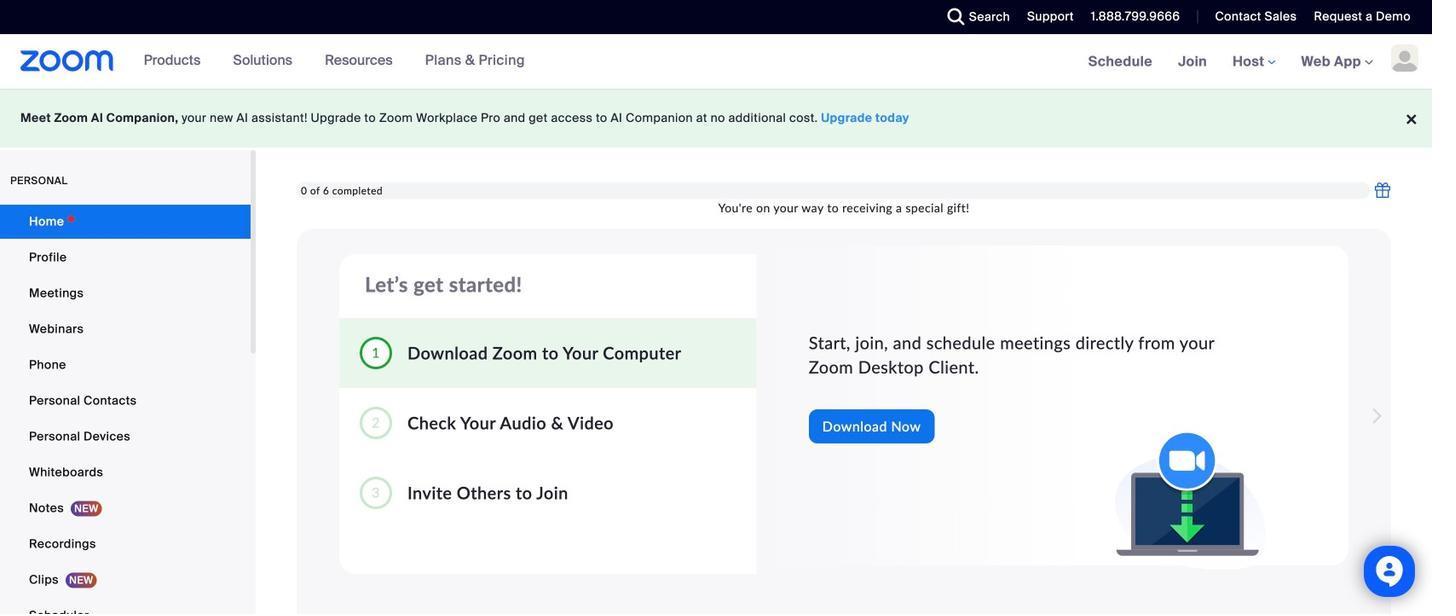 Task type: describe. For each thing, give the bounding box(es) containing it.
personal menu menu
[[0, 205, 251, 614]]

product information navigation
[[131, 34, 538, 89]]



Task type: locate. For each thing, give the bounding box(es) containing it.
zoom logo image
[[20, 50, 114, 72]]

next image
[[1362, 399, 1386, 433]]

banner
[[0, 34, 1433, 90]]

meetings navigation
[[1076, 34, 1433, 90]]

footer
[[0, 89, 1433, 148]]

profile picture image
[[1392, 44, 1419, 72]]



Task type: vqa. For each thing, say whether or not it's contained in the screenshot.
Product Information navigation
yes



